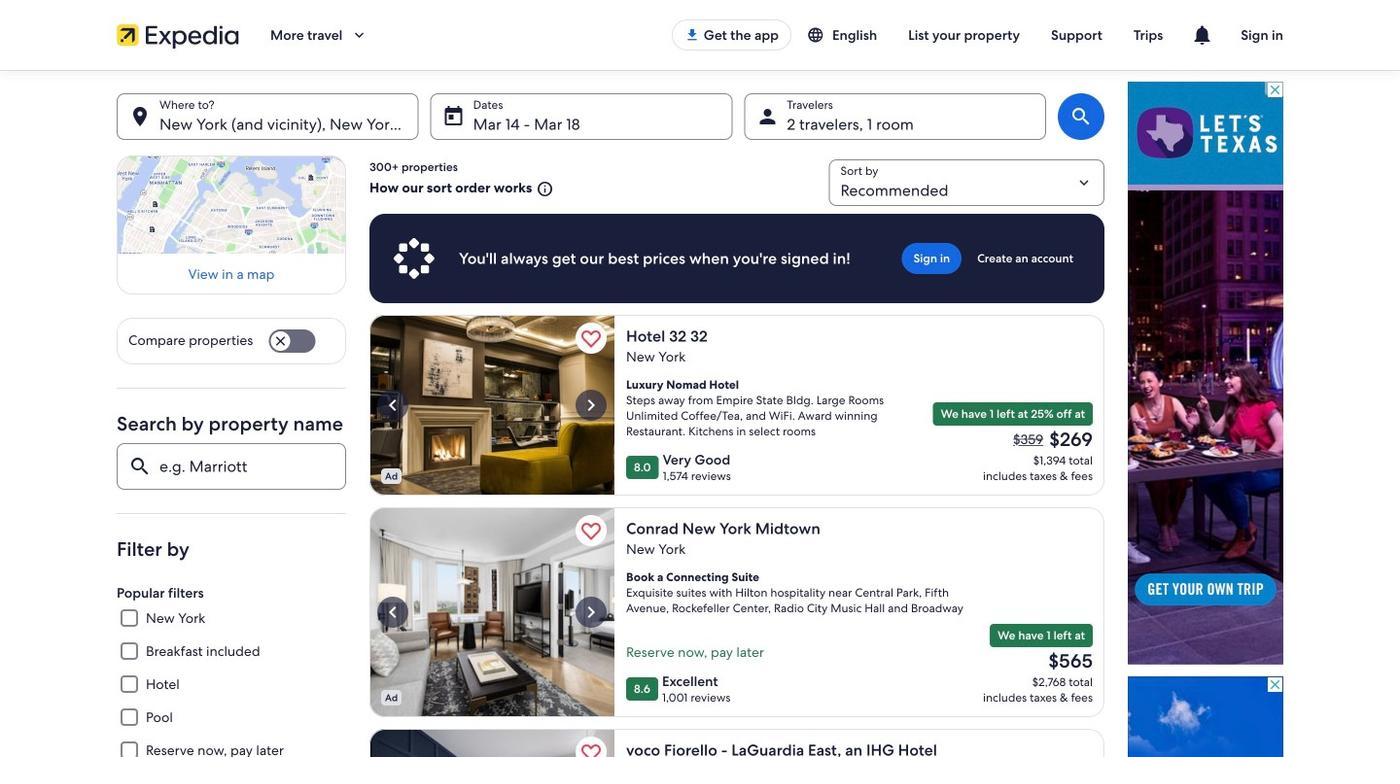 Task type: describe. For each thing, give the bounding box(es) containing it.
image 1 of 3. lobby. conrad new york midtown image
[[370, 508, 615, 718]]

show next image for conrad new york midtown image
[[580, 601, 603, 625]]

show previous image for hotel 32 32 image
[[381, 394, 405, 417]]



Task type: vqa. For each thing, say whether or not it's contained in the screenshot.
download button title Image
no



Task type: locate. For each thing, give the bounding box(es) containing it.
expedia logo image
[[117, 21, 239, 49]]

communication center icon image
[[1191, 23, 1214, 47]]

1 horizontal spatial small image
[[807, 26, 833, 44]]

0 vertical spatial small image
[[807, 26, 833, 44]]

download the app button image
[[685, 27, 700, 43]]

0 horizontal spatial small image
[[532, 180, 554, 198]]

image 1 of 3. lobby. hotel 32 32 image
[[370, 315, 615, 496]]

more travel image
[[350, 26, 368, 44]]

1 vertical spatial small image
[[532, 180, 554, 198]]

search image
[[1070, 105, 1093, 128]]

show previous image for conrad new york midtown image
[[381, 601, 405, 625]]

static map image image
[[117, 156, 346, 254]]

image 1 of 3. room. voco fiorello - laguardia east, an ihg hotel image
[[370, 730, 615, 758]]

show next image for hotel 32 32 image
[[580, 394, 603, 417]]

small image
[[807, 26, 833, 44], [532, 180, 554, 198]]



